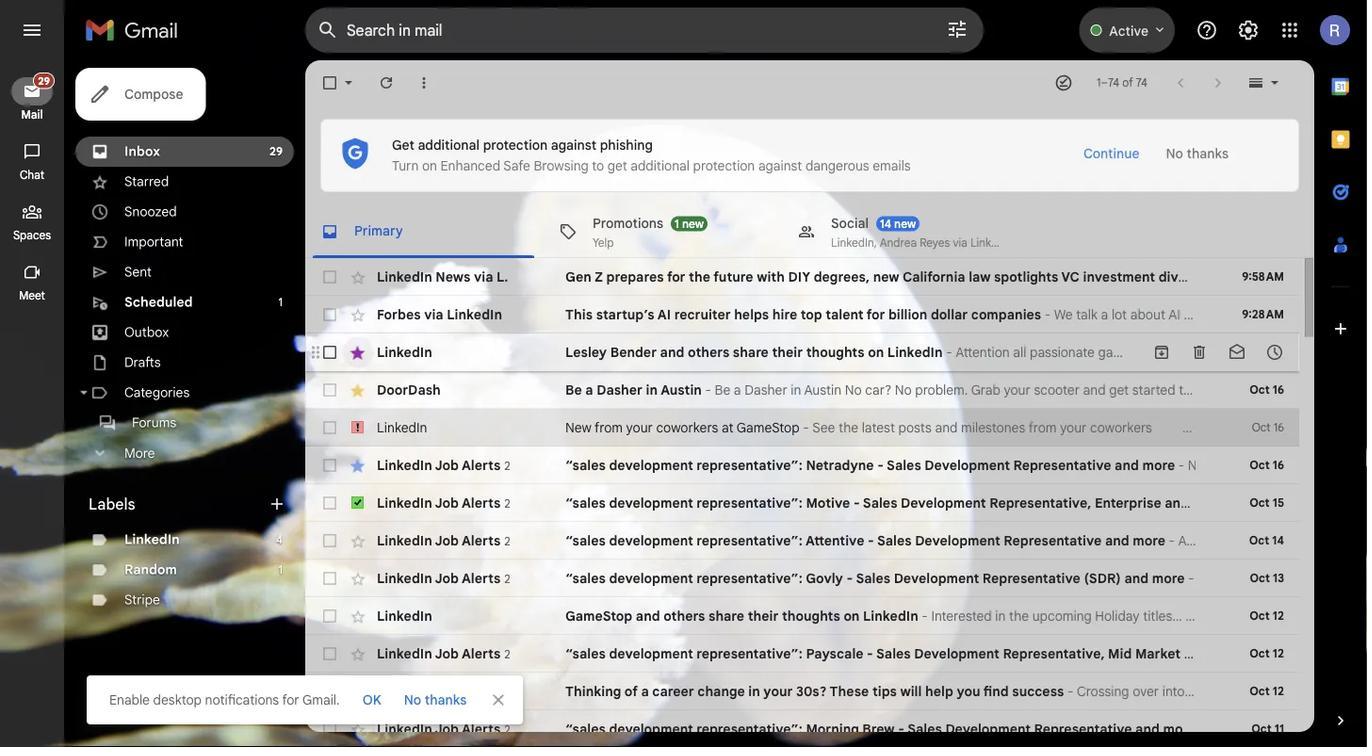 Task type: vqa. For each thing, say whether or not it's contained in the screenshot.


Task type: describe. For each thing, give the bounding box(es) containing it.
2 dasher from the left
[[745, 382, 788, 398]]

"sales development representative": payscale - sales development representative, mid market and more link
[[566, 645, 1245, 664]]

1 horizontal spatial the
[[839, 420, 859, 436]]

drafts
[[124, 354, 161, 371]]

- left oct 13
[[1189, 570, 1195, 587]]

support image
[[1196, 19, 1219, 41]]

snoozed link
[[124, 204, 177, 220]]

2 horizontal spatial a
[[734, 382, 742, 398]]

"sales development representative": payscale - sales development representative, mid market and more oct 12
[[566, 646, 1285, 662]]

enhanced
[[441, 158, 501, 174]]

yelp
[[593, 236, 614, 250]]

your left 30s?
[[764, 683, 793, 700]]

sales for govly
[[856, 570, 891, 587]]

more image
[[415, 74, 434, 92]]

market
[[1136, 646, 1181, 662]]

of inside row
[[625, 683, 638, 700]]

thinking
[[566, 683, 621, 700]]

oct 16 for up
[[1250, 383, 1285, 397]]

dollar
[[931, 306, 968, 323]]

1 austin from the left
[[661, 382, 702, 398]]

conversat
[[1308, 269, 1368, 285]]

with
[[757, 269, 785, 285]]

enable desktop notifications for gmail.
[[109, 692, 340, 708]]

new for social
[[895, 217, 917, 231]]

compose button
[[75, 68, 206, 121]]

- right success
[[1068, 683, 1074, 700]]

recruiter
[[675, 306, 731, 323]]

representative": for attentive
[[697, 533, 803, 549]]

no right ok
[[404, 692, 422, 708]]

categories
[[124, 385, 190, 401]]

representative": for motive
[[697, 495, 803, 511]]

netradyne
[[806, 457, 874, 474]]

search in mail image
[[311, 13, 345, 47]]

- down "dollar"
[[947, 344, 953, 361]]

- up titles…
[[1169, 533, 1176, 549]]

2 be from the left
[[715, 382, 731, 398]]

linkedin,
[[831, 236, 878, 250]]

advanced search options image
[[939, 10, 977, 48]]

oct 14
[[1250, 534, 1285, 548]]

be a dasher in austin - be a dasher in austin no car? no problem. grab your scooter and get started today. sign up
[[566, 382, 1265, 398]]

future
[[714, 269, 754, 285]]

posts
[[899, 420, 932, 436]]

more up enterprise
[[1143, 457, 1176, 474]]

inbox tip region
[[321, 119, 1300, 192]]

oct 15
[[1250, 496, 1285, 510]]

row containing doordash
[[305, 371, 1300, 409]]

and up enterprise
[[1115, 457, 1140, 474]]

today.
[[1180, 382, 1216, 398]]

this
[[566, 306, 593, 323]]

mail
[[21, 108, 43, 122]]

2 for oct 13
[[505, 572, 511, 586]]

drafts link
[[124, 354, 161, 371]]

random
[[124, 562, 177, 578]]

development for "sales development representative": govly - sales development representative (sdr) and more -
[[609, 570, 694, 587]]

prepares
[[607, 269, 664, 285]]

9:58 am
[[1243, 270, 1285, 284]]

on for linkedin
[[844, 608, 860, 625]]

new down the andrea
[[874, 269, 900, 285]]

oct for gamestop and others share their thoughts on linkedin - interested in the upcoming holiday titles… ͏ ͏ ͏ ͏ ͏ ͏ ͏ ͏ ͏ ͏ ͏ ͏ ͏ ͏ ͏ ͏ ͏ ͏ ͏ ͏ ͏ ͏ ͏ ͏ ͏ ͏ ͏ ͏ ͏ ͏ ͏ ͏ ͏ ͏ ͏ ͏ ͏ ͏ ͏ ͏ ͏ ͏ ͏ ͏ ͏ ͏ ͏ ͏ ͏ ͏ ͏ ͏ ͏ ͏ ͏
[[1250, 609, 1271, 624]]

morning
[[806, 721, 859, 738]]

browsing
[[534, 158, 589, 174]]

1 74 from the left
[[1109, 76, 1120, 90]]

Search in mail text field
[[347, 21, 894, 40]]

reyes
[[920, 236, 951, 250]]

linkedin job alerts 2 for oct 15
[[377, 495, 511, 511]]

via left l. at left top
[[474, 269, 493, 285]]

9 row from the top
[[305, 560, 1300, 598]]

"sales for "sales development representative": attentive - sales development representative and more -
[[566, 533, 606, 549]]

ai
[[658, 306, 671, 323]]

development for "sales development representative": morning brew - sales development representative and more
[[609, 721, 694, 738]]

representative, for enterprise
[[990, 495, 1092, 511]]

promotions
[[593, 215, 664, 232]]

more left oct 15
[[1193, 495, 1226, 511]]

and right scooter
[[1084, 382, 1106, 398]]

promotions, one new message, tab
[[544, 206, 782, 258]]

latest
[[862, 420, 896, 436]]

0 vertical spatial of
[[1123, 76, 1134, 90]]

13
[[1274, 572, 1285, 586]]

no inside button
[[1167, 145, 1184, 162]]

2 for oct 14
[[505, 534, 511, 548]]

development for "sales development representative": netradyne - sales development representative and more -
[[609, 457, 694, 474]]

1 vertical spatial for
[[867, 306, 886, 323]]

vc
[[1062, 269, 1080, 285]]

linkedin job alerts 2 for oct 14
[[377, 532, 511, 549]]

0 horizontal spatial gamestop
[[566, 608, 633, 625]]

7 row from the top
[[305, 485, 1300, 522]]

social
[[831, 215, 869, 232]]

enable
[[109, 692, 150, 708]]

oct 16 for ͏
[[1253, 421, 1285, 435]]

ok
[[363, 692, 382, 708]]

- right motive
[[854, 495, 860, 511]]

safe
[[504, 158, 531, 174]]

representative": for netradyne
[[697, 457, 803, 474]]

0 vertical spatial 29
[[38, 74, 50, 87]]

scooter
[[1035, 382, 1080, 398]]

more right market
[[1212, 646, 1245, 662]]

and right 'diversity'
[[1219, 269, 1244, 285]]

- left see
[[803, 420, 809, 436]]

6 linkedin job alerts 2 from the top
[[377, 721, 511, 737]]

compose
[[124, 86, 183, 102]]

will
[[901, 683, 922, 700]]

1 be from the left
[[566, 382, 582, 398]]

thinking of a career change in your 30s? these tips will help you find success -
[[566, 683, 1077, 700]]

1 horizontal spatial protection
[[693, 158, 755, 174]]

stripe link
[[124, 592, 160, 609]]

outbox
[[124, 324, 169, 341]]

development for "sales development representative": motive - sales development representative, enterprise and more
[[609, 495, 694, 511]]

1 vertical spatial others
[[664, 608, 706, 625]]

in right 'interested'
[[996, 608, 1006, 625]]

representative": for payscale
[[697, 646, 803, 662]]

meet heading
[[0, 288, 64, 304]]

oct 12 for -
[[1250, 685, 1285, 699]]

sales for attentive
[[878, 533, 912, 549]]

1 forbes via linkedin from the top
[[377, 306, 502, 323]]

snoozed
[[124, 204, 177, 220]]

- down lesley bender and others share their thoughts on linkedin -
[[706, 382, 712, 398]]

l.
[[497, 269, 509, 285]]

upcoming
[[1033, 608, 1092, 625]]

representative for "sales development representative": netradyne - sales development representative and more
[[1014, 457, 1112, 474]]

social, 14 new messages, tab
[[782, 206, 1020, 258]]

0 horizontal spatial a
[[586, 382, 594, 398]]

your right grab
[[1004, 382, 1031, 398]]

2 for oct 16
[[505, 459, 511, 473]]

"sales development representative": motive - sales development representative, enterprise and more
[[566, 495, 1226, 511]]

grab
[[972, 382, 1001, 398]]

12 for thinking of a career change in your 30s? these tips will help you find success -
[[1273, 685, 1285, 699]]

0 vertical spatial protection
[[483, 137, 548, 153]]

1 horizontal spatial additional
[[631, 158, 690, 174]]

representative down success
[[1035, 721, 1133, 738]]

govly
[[806, 570, 844, 587]]

lesley bender and others share their thoughts on linkedin -
[[566, 344, 956, 361]]

sent
[[124, 264, 152, 280]]

- right brew
[[899, 721, 905, 738]]

motive
[[806, 495, 851, 511]]

interested
[[932, 608, 992, 625]]

2 74 from the left
[[1137, 76, 1148, 90]]

linkedin job alerts 2 for oct 16
[[377, 457, 511, 473]]

tab list right up
[[1315, 60, 1368, 680]]

no thanks for no thanks link
[[404, 692, 467, 708]]

0 vertical spatial additional
[[418, 137, 480, 153]]

scheduled link
[[124, 294, 193, 311]]

your down scooter
[[1061, 420, 1087, 436]]

main content containing get additional protection against phishing
[[305, 60, 1368, 748]]

get inside row
[[1110, 382, 1130, 398]]

oct for "sales development representative": netradyne - sales development representative and more -
[[1250, 459, 1271, 473]]

startup's
[[596, 306, 655, 323]]

2 for oct 15
[[505, 497, 511, 511]]

2 coworkers from the left
[[1091, 420, 1153, 436]]

2 row from the top
[[305, 296, 1300, 334]]

1 vertical spatial top
[[801, 306, 823, 323]]

1 dasher from the left
[[597, 382, 643, 398]]

your right new
[[627, 420, 653, 436]]

and down ai
[[660, 344, 685, 361]]

linkedin job alerts 2 for oct 13
[[377, 570, 511, 587]]

change
[[698, 683, 745, 700]]

diversity
[[1159, 269, 1216, 285]]

and up career
[[636, 608, 661, 625]]

dangerous
[[806, 158, 870, 174]]

starred link
[[124, 173, 169, 190]]

oct for "sales development representative": govly - sales development representative (sdr) and more -
[[1251, 572, 1271, 586]]

representative for "sales development representative": attentive - sales development representative and more
[[1004, 533, 1102, 549]]

no right car?
[[895, 382, 912, 398]]

spotlights
[[995, 269, 1059, 285]]

gen z prepares for the future with diy degrees, new california law spotlights vc investment diversity and more top conversat
[[566, 269, 1368, 285]]

- left 'interested'
[[922, 608, 928, 625]]

notifications
[[205, 692, 279, 708]]

job for oct 14
[[435, 532, 459, 549]]

and down market
[[1136, 721, 1160, 738]]

2 forbes from the top
[[377, 683, 421, 700]]

for for the
[[667, 269, 686, 285]]

and right (sdr)
[[1125, 570, 1149, 587]]

thanks for no thanks link
[[425, 692, 467, 708]]

tab list containing promotions
[[305, 206, 1315, 258]]

attentive
[[806, 533, 865, 549]]

outbox link
[[124, 324, 169, 341]]

"sales for "sales development representative": govly - sales development representative (sdr) and more -
[[566, 570, 606, 587]]

refresh image
[[377, 74, 396, 92]]

0 vertical spatial gamestop
[[737, 420, 800, 436]]

more
[[124, 445, 155, 462]]

important link
[[124, 234, 183, 250]]

6 alerts from the top
[[462, 721, 501, 737]]

no thanks button
[[1153, 137, 1242, 171]]

get inside get additional protection against phishing turn on enhanced safe browsing to get additional protection against dangerous emails
[[608, 158, 628, 174]]

2 vertical spatial 16
[[1273, 459, 1285, 473]]

and right posts
[[936, 420, 958, 436]]



Task type: locate. For each thing, give the bounding box(es) containing it.
0 horizontal spatial the
[[689, 269, 711, 285]]

14 inside row
[[1273, 534, 1285, 548]]

milestones
[[962, 420, 1026, 436]]

problem.
[[916, 382, 969, 398]]

investment
[[1084, 269, 1156, 285]]

on inside get additional protection against phishing turn on enhanced safe browsing to get additional protection against dangerous emails
[[422, 158, 437, 174]]

row up 30s?
[[305, 635, 1300, 673]]

alerts for oct 13
[[462, 570, 501, 587]]

0 vertical spatial representative,
[[990, 495, 1092, 511]]

coworkers left at
[[657, 420, 719, 436]]

1 vertical spatial on
[[868, 344, 884, 361]]

2 oct 12 from the top
[[1250, 685, 1285, 699]]

None checkbox
[[321, 305, 339, 324], [321, 381, 339, 400], [321, 494, 339, 513], [321, 532, 339, 551], [321, 645, 339, 664], [321, 305, 339, 324], [321, 381, 339, 400], [321, 494, 339, 513], [321, 532, 339, 551], [321, 645, 339, 664]]

against up browsing
[[551, 137, 597, 153]]

in down lesley bender and others share their thoughts on linkedin -
[[791, 382, 802, 398]]

more down enterprise
[[1133, 533, 1166, 549]]

tab list up diy
[[305, 206, 1315, 258]]

4 linkedin job alerts 2 from the top
[[377, 570, 511, 587]]

"sales for "sales development representative": morning brew - sales development representative and more
[[566, 721, 606, 738]]

1 vertical spatial 16
[[1274, 421, 1285, 435]]

job for oct 13
[[435, 570, 459, 587]]

0 horizontal spatial on
[[422, 158, 437, 174]]

2 from from the left
[[1029, 420, 1057, 436]]

these
[[830, 683, 869, 700]]

3 12 from the top
[[1273, 685, 1285, 699]]

turn
[[392, 158, 419, 174]]

stripe
[[124, 592, 160, 609]]

1 vertical spatial protection
[[693, 158, 755, 174]]

4 row from the top
[[305, 371, 1300, 409]]

job for oct 15
[[435, 495, 459, 511]]

and
[[1219, 269, 1244, 285], [660, 344, 685, 361], [1084, 382, 1106, 398], [936, 420, 958, 436], [1115, 457, 1140, 474], [1165, 495, 1190, 511], [1106, 533, 1130, 549], [1125, 570, 1149, 587], [636, 608, 661, 625], [1185, 646, 1209, 662], [1136, 721, 1160, 738]]

sales down "sales development representative": motive - sales development representative, enterprise and more link
[[878, 533, 912, 549]]

desktop
[[153, 692, 202, 708]]

1 vertical spatial share
[[709, 608, 745, 625]]

2 horizontal spatial the
[[1010, 608, 1030, 625]]

alerts for oct 16
[[462, 457, 501, 473]]

13 row from the top
[[305, 711, 1300, 748]]

law
[[969, 269, 991, 285]]

new inside tab
[[895, 217, 917, 231]]

0 vertical spatial oct 16
[[1250, 383, 1285, 397]]

tab list
[[1315, 60, 1368, 680], [305, 206, 1315, 258]]

chat
[[20, 168, 44, 182]]

1 from from the left
[[595, 420, 623, 436]]

0 vertical spatial against
[[551, 137, 597, 153]]

development for attentive
[[916, 533, 1001, 549]]

1 horizontal spatial from
[[1029, 420, 1057, 436]]

5 representative": from the top
[[697, 646, 803, 662]]

"sales development representative": netradyne - sales development representative and more -
[[566, 457, 1189, 474]]

1 vertical spatial no thanks
[[404, 692, 467, 708]]

0 horizontal spatial dasher
[[597, 382, 643, 398]]

forums link
[[132, 415, 176, 431]]

2 development from the top
[[609, 495, 694, 511]]

29 link
[[11, 73, 55, 106]]

austin down ai
[[661, 382, 702, 398]]

additional down "phishing"
[[631, 158, 690, 174]]

6 representative": from the top
[[697, 721, 803, 738]]

primary
[[354, 223, 403, 239]]

the left future
[[689, 269, 711, 285]]

development for payscale
[[915, 646, 1000, 662]]

andrea
[[880, 236, 917, 250]]

representative, left enterprise
[[990, 495, 1092, 511]]

1 horizontal spatial against
[[759, 158, 803, 174]]

help
[[926, 683, 954, 700]]

2 2 from the top
[[505, 497, 511, 511]]

0 vertical spatial no thanks
[[1167, 145, 1229, 162]]

get left started
[[1110, 382, 1130, 398]]

representative for "sales development representative": govly - sales development representative (sdr) and more
[[983, 570, 1081, 587]]

0 horizontal spatial 29
[[38, 74, 50, 87]]

3 2 from the top
[[505, 534, 511, 548]]

alert
[[30, 43, 1338, 725]]

0 horizontal spatial additional
[[418, 137, 480, 153]]

1 horizontal spatial for
[[667, 269, 686, 285]]

against
[[551, 137, 597, 153], [759, 158, 803, 174]]

10 row from the top
[[305, 598, 1368, 635]]

more up the 9:28 am
[[1247, 269, 1280, 285]]

thanks for no thanks button
[[1187, 145, 1229, 162]]

and right market
[[1185, 646, 1209, 662]]

0 horizontal spatial coworkers
[[657, 420, 719, 436]]

1 horizontal spatial top
[[1283, 269, 1305, 285]]

0 horizontal spatial from
[[595, 420, 623, 436]]

4 2 from the top
[[505, 572, 511, 586]]

6 job from the top
[[435, 721, 459, 737]]

representative, for mid
[[1003, 646, 1105, 662]]

sign
[[1219, 382, 1245, 398]]

no thanks for no thanks button
[[1167, 145, 1229, 162]]

sales down "sales development representative": netradyne - sales development representative and more -
[[863, 495, 898, 511]]

"sales development representative": morning brew - sales development representative and more link
[[566, 720, 1196, 739]]

5 "sales from the top
[[566, 646, 606, 662]]

2 job from the top
[[435, 495, 459, 511]]

toggle split pane mode image
[[1247, 74, 1266, 92]]

linkedin news via l.
[[377, 269, 509, 285]]

mid
[[1109, 646, 1133, 662]]

0 horizontal spatial 74
[[1109, 76, 1120, 90]]

row down 30s?
[[305, 711, 1300, 748]]

oct for new from your coworkers at gamestop - see the latest posts and milestones from your coworkers ͏ ͏ ͏ ͏ ͏ ͏ ͏ ͏ ͏ ͏ ͏ ͏ ͏ ͏ ͏ ͏ ͏ ͏ ͏ ͏ ͏ ͏ ͏ ͏ ͏ ͏ ͏ ͏ ͏ ͏ ͏ ͏ ͏ ͏ ͏ ͏ ͏ ͏ ͏ ͏ ͏ ͏ ͏ ͏ ͏ ͏ ͏ ͏ ͏ ͏ ͏ ͏ ͏ ͏ ͏ ͏ ͏ ͏ ͏ ͏ ͏ ͏ ͏ ͏
[[1253, 421, 1271, 435]]

forbes down linkedin news via l.
[[377, 306, 421, 323]]

linkedin
[[971, 236, 1014, 250], [377, 269, 432, 285], [447, 306, 502, 323], [377, 344, 432, 361], [888, 344, 943, 361], [377, 420, 428, 436], [377, 457, 432, 473], [377, 495, 432, 511], [124, 532, 180, 548], [377, 532, 432, 549], [377, 570, 432, 587], [377, 608, 432, 625], [864, 608, 919, 625], [377, 646, 432, 662], [447, 683, 502, 700], [377, 721, 432, 737]]

representative, down upcoming
[[1003, 646, 1105, 662]]

0 vertical spatial 12
[[1273, 609, 1285, 624]]

3 "sales from the top
[[566, 533, 606, 549]]

billion
[[889, 306, 928, 323]]

no thanks link
[[397, 683, 474, 717]]

4 job from the top
[[435, 570, 459, 587]]

0 horizontal spatial thanks
[[425, 692, 467, 708]]

2 vertical spatial the
[[1010, 608, 1030, 625]]

0 vertical spatial top
[[1283, 269, 1305, 285]]

5 development from the top
[[609, 646, 694, 662]]

0 vertical spatial get
[[608, 158, 628, 174]]

1 horizontal spatial thanks
[[1187, 145, 1229, 162]]

0 horizontal spatial be
[[566, 382, 582, 398]]

development up 'interested'
[[894, 570, 980, 587]]

representative": down change
[[697, 721, 803, 738]]

1 horizontal spatial be
[[715, 382, 731, 398]]

sales for netradyne
[[887, 457, 922, 474]]

row up netradyne
[[305, 409, 1368, 447]]

- right companies
[[1045, 306, 1051, 323]]

6 "sales from the top
[[566, 721, 606, 738]]

4 development from the top
[[609, 570, 694, 587]]

development for "sales development representative": attentive - sales development representative and more -
[[609, 533, 694, 549]]

more down market
[[1164, 721, 1196, 738]]

via inside social, 14 new messages, tab
[[954, 236, 968, 250]]

gen
[[566, 269, 592, 285]]

Search in mail search field
[[305, 8, 984, 53]]

get right to
[[608, 158, 628, 174]]

inbox link
[[124, 143, 160, 160]]

1 horizontal spatial 29
[[270, 145, 283, 159]]

1 2 from the top
[[505, 459, 511, 473]]

5 alerts from the top
[[462, 646, 501, 662]]

others up career
[[664, 608, 706, 625]]

in right change
[[749, 683, 761, 700]]

get additional protection against phishing turn on enhanced safe browsing to get additional protection against dangerous emails
[[392, 137, 911, 174]]

top left conversat
[[1283, 269, 1305, 285]]

sales for motive
[[863, 495, 898, 511]]

"sales for "sales development representative": netradyne - sales development representative and more -
[[566, 457, 606, 474]]

gmail image
[[85, 11, 188, 49]]

new right promotions
[[682, 217, 704, 231]]

0 vertical spatial forbes via linkedin
[[377, 306, 502, 323]]

0 vertical spatial 16
[[1273, 383, 1285, 397]]

no left car?
[[845, 382, 862, 398]]

row up morning
[[305, 673, 1300, 711]]

forbes
[[377, 306, 421, 323], [377, 683, 421, 700]]

new for promotions
[[682, 217, 704, 231]]

representative": left the govly
[[697, 570, 803, 587]]

diy
[[789, 269, 811, 285]]

more up titles…
[[1153, 570, 1185, 587]]

oct 12 for ͏
[[1250, 609, 1285, 624]]

news
[[436, 269, 471, 285]]

1 vertical spatial the
[[839, 420, 859, 436]]

row containing linkedin news via l.
[[305, 258, 1368, 296]]

alerts for oct 14
[[462, 532, 501, 549]]

new up the andrea
[[895, 217, 917, 231]]

0 horizontal spatial 14
[[880, 217, 892, 231]]

linkedin job alerts 2
[[377, 457, 511, 473], [377, 495, 511, 511], [377, 532, 511, 549], [377, 570, 511, 587], [377, 646, 511, 662], [377, 721, 511, 737]]

oct for "sales development representative": attentive - sales development representative and more -
[[1250, 534, 1270, 548]]

dasher down 'bender'
[[597, 382, 643, 398]]

3 job from the top
[[435, 532, 459, 549]]

new inside tab
[[682, 217, 704, 231]]

row down attentive
[[305, 560, 1300, 598]]

- right the govly
[[847, 570, 853, 587]]

mail heading
[[0, 107, 64, 123]]

2 horizontal spatial on
[[868, 344, 884, 361]]

1 horizontal spatial on
[[844, 608, 860, 625]]

14 inside tab
[[880, 217, 892, 231]]

1 vertical spatial forbes
[[377, 683, 421, 700]]

1 vertical spatial representative,
[[1003, 646, 1105, 662]]

via down linkedin news via l.
[[424, 306, 444, 323]]

see
[[813, 420, 836, 436]]

coworkers
[[657, 420, 719, 436], [1091, 420, 1153, 436]]

0 vertical spatial forbes
[[377, 306, 421, 323]]

of right offline sync status image
[[1123, 76, 1134, 90]]

to
[[592, 158, 605, 174]]

1 vertical spatial 12
[[1273, 647, 1285, 661]]

job for oct 16
[[435, 457, 459, 473]]

- right payscale
[[867, 646, 874, 662]]

development for netradyne
[[925, 457, 1011, 474]]

3 representative": from the top
[[697, 533, 803, 549]]

oct 12
[[1250, 609, 1285, 624], [1250, 685, 1285, 699]]

talent
[[826, 306, 864, 323]]

car?
[[866, 382, 892, 398]]

1 inside promotions, one new message, tab
[[675, 217, 680, 231]]

2 vertical spatial 12
[[1273, 685, 1285, 699]]

"sales for "sales development representative": payscale - sales development representative, mid market and more oct 12
[[566, 646, 606, 662]]

1 horizontal spatial no thanks
[[1167, 145, 1229, 162]]

0 vertical spatial oct 12
[[1250, 609, 1285, 624]]

representative": down at
[[697, 457, 803, 474]]

navigation containing mail
[[0, 60, 66, 748]]

lesley
[[566, 344, 607, 361]]

representative,
[[990, 495, 1092, 511], [1003, 646, 1105, 662]]

a
[[586, 382, 594, 398], [734, 382, 742, 398], [641, 683, 649, 700]]

oct for be a dasher in austin - be a dasher in austin no car? no problem. grab your scooter and get started today. sign up
[[1250, 383, 1271, 397]]

0 vertical spatial their
[[773, 344, 803, 361]]

1 representative": from the top
[[697, 457, 803, 474]]

row
[[305, 258, 1368, 296], [305, 296, 1300, 334], [305, 334, 1300, 371], [305, 371, 1300, 409], [305, 409, 1368, 447], [305, 447, 1300, 485], [305, 485, 1300, 522], [305, 522, 1300, 560], [305, 560, 1300, 598], [305, 598, 1368, 635], [305, 635, 1300, 673], [305, 673, 1300, 711], [305, 711, 1300, 748]]

0 vertical spatial on
[[422, 158, 437, 174]]

gamestop and others share their thoughts on linkedin - interested in the upcoming holiday titles… ͏ ͏ ͏ ͏ ͏ ͏ ͏ ͏ ͏ ͏ ͏ ͏ ͏ ͏ ͏ ͏ ͏ ͏ ͏ ͏ ͏ ͏ ͏ ͏ ͏ ͏ ͏ ͏ ͏ ͏ ͏ ͏ ͏ ͏ ͏ ͏ ͏ ͏ ͏ ͏ ͏ ͏ ͏ ͏ ͏ ͏ ͏ ͏ ͏ ͏ ͏ ͏ ͏ ͏ ͏
[[566, 608, 1368, 625]]

5 2 from the top
[[505, 647, 511, 662]]

1 linkedin job alerts 2 from the top
[[377, 457, 511, 473]]

16
[[1273, 383, 1285, 397], [1274, 421, 1285, 435], [1273, 459, 1285, 473]]

5 row from the top
[[305, 409, 1368, 447]]

"sales development representative": motive - sales development representative, enterprise and more link
[[566, 494, 1226, 513]]

representative": for govly
[[697, 570, 803, 587]]

alert containing enable desktop notifications for gmail.
[[30, 43, 1338, 725]]

be up at
[[715, 382, 731, 398]]

1 "sales from the top
[[566, 457, 606, 474]]

via right ok
[[424, 683, 444, 700]]

1 alerts from the top
[[462, 457, 501, 473]]

6 development from the top
[[609, 721, 694, 738]]

representative": left attentive
[[697, 533, 803, 549]]

1 horizontal spatial austin
[[805, 382, 842, 398]]

4 representative": from the top
[[697, 570, 803, 587]]

0 horizontal spatial for
[[282, 692, 299, 708]]

development inside "sales development representative": motive - sales development representative, enterprise and more link
[[901, 495, 987, 511]]

be up new
[[566, 382, 582, 398]]

12
[[1273, 609, 1285, 624], [1273, 647, 1285, 661], [1273, 685, 1285, 699]]

1 row from the top
[[305, 258, 1368, 296]]

74 right offline sync status image
[[1109, 76, 1120, 90]]

2 representative": from the top
[[697, 495, 803, 511]]

and down enterprise
[[1106, 533, 1130, 549]]

1 job from the top
[[435, 457, 459, 473]]

linkedin, andrea reyes via linkedin
[[831, 236, 1014, 250]]

row down diy
[[305, 296, 1300, 334]]

1 vertical spatial 29
[[270, 145, 283, 159]]

bender
[[611, 344, 657, 361]]

sent link
[[124, 264, 152, 280]]

in
[[646, 382, 658, 398], [791, 382, 802, 398], [996, 608, 1006, 625], [749, 683, 761, 700]]

2 vertical spatial oct 16
[[1250, 459, 1285, 473]]

a left career
[[641, 683, 649, 700]]

navigation
[[0, 60, 66, 748]]

brew
[[863, 721, 895, 738]]

0 vertical spatial the
[[689, 269, 711, 285]]

0 vertical spatial thoughts
[[807, 344, 865, 361]]

2
[[505, 459, 511, 473], [505, 497, 511, 511], [505, 534, 511, 548], [505, 572, 511, 586], [505, 647, 511, 662], [505, 723, 511, 737]]

oct 16 up oct 15
[[1250, 459, 1285, 473]]

4 "sales from the top
[[566, 570, 606, 587]]

1 horizontal spatial gamestop
[[737, 420, 800, 436]]

chat heading
[[0, 168, 64, 183]]

- down today.
[[1179, 457, 1185, 474]]

0 vertical spatial others
[[688, 344, 730, 361]]

12 for gamestop and others share their thoughts on linkedin - interested in the upcoming holiday titles… ͏ ͏ ͏ ͏ ͏ ͏ ͏ ͏ ͏ ͏ ͏ ͏ ͏ ͏ ͏ ͏ ͏ ͏ ͏ ͏ ͏ ͏ ͏ ͏ ͏ ͏ ͏ ͏ ͏ ͏ ͏ ͏ ͏ ͏ ͏ ͏ ͏ ͏ ͏ ͏ ͏ ͏ ͏ ͏ ͏ ͏ ͏ ͏ ͏ ͏ ͏ ͏ ͏ ͏ ͏
[[1273, 609, 1285, 624]]

1 vertical spatial get
[[1110, 382, 1130, 398]]

11 row from the top
[[305, 635, 1300, 673]]

1 vertical spatial forbes via linkedin
[[377, 683, 502, 700]]

oct 12 down oct 13
[[1250, 609, 1285, 624]]

and right enterprise
[[1165, 495, 1190, 511]]

oct inside "sales development representative": payscale - sales development representative, mid market and more oct 12
[[1250, 647, 1271, 661]]

labels heading
[[89, 495, 268, 514]]

share
[[733, 344, 769, 361], [709, 608, 745, 625]]

row down this startup's ai recruiter helps hire top talent for billion dollar companies -
[[305, 334, 1300, 371]]

5 job from the top
[[435, 646, 459, 662]]

11
[[1275, 723, 1285, 737]]

0 horizontal spatial of
[[625, 683, 638, 700]]

development down 'interested'
[[915, 646, 1000, 662]]

holiday
[[1096, 608, 1140, 625]]

sales down "sales development representative": attentive - sales development representative and more -
[[856, 570, 891, 587]]

no thanks right continue
[[1167, 145, 1229, 162]]

"sales for "sales development representative": motive - sales development representative, enterprise and more
[[566, 495, 606, 511]]

started
[[1133, 382, 1176, 398]]

in down 'bender'
[[646, 382, 658, 398]]

no
[[1167, 145, 1184, 162], [845, 382, 862, 398], [895, 382, 912, 398], [404, 692, 422, 708]]

0 vertical spatial 14
[[880, 217, 892, 231]]

representative": up change
[[697, 646, 803, 662]]

offline sync status image
[[1055, 74, 1074, 92]]

2 linkedin job alerts 2 from the top
[[377, 495, 511, 511]]

gmail.
[[303, 692, 340, 708]]

1 vertical spatial thanks
[[425, 692, 467, 708]]

2 vertical spatial for
[[282, 692, 299, 708]]

against left dangerous
[[759, 158, 803, 174]]

2 alerts from the top
[[462, 495, 501, 511]]

1 vertical spatial 14
[[1273, 534, 1285, 548]]

toolbar
[[1144, 343, 1294, 362]]

tips
[[873, 683, 897, 700]]

1 coworkers from the left
[[657, 420, 719, 436]]

0 vertical spatial thanks
[[1187, 145, 1229, 162]]

representative": left motive
[[697, 495, 803, 511]]

1 12 from the top
[[1273, 609, 1285, 624]]

the left upcoming
[[1010, 608, 1030, 625]]

main menu image
[[21, 19, 43, 41]]

1 oct 12 from the top
[[1250, 609, 1285, 624]]

0 horizontal spatial get
[[608, 158, 628, 174]]

from down scooter
[[1029, 420, 1057, 436]]

representative up (sdr)
[[1004, 533, 1102, 549]]

additional up enhanced
[[418, 137, 480, 153]]

3 development from the top
[[609, 533, 694, 549]]

1 horizontal spatial 14
[[1273, 534, 1285, 548]]

14 up the andrea
[[880, 217, 892, 231]]

for left gmail.
[[282, 692, 299, 708]]

spaces heading
[[0, 228, 64, 243]]

0 horizontal spatial against
[[551, 137, 597, 153]]

representative": for morning
[[697, 721, 803, 738]]

continue
[[1084, 145, 1140, 162]]

new
[[566, 420, 592, 436]]

1 vertical spatial gamestop
[[566, 608, 633, 625]]

0 vertical spatial for
[[667, 269, 686, 285]]

no thanks inside no thanks button
[[1167, 145, 1229, 162]]

on for enhanced
[[422, 158, 437, 174]]

8 row from the top
[[305, 522, 1300, 560]]

oct 11
[[1252, 723, 1285, 737]]

linkedin inside social, 14 new messages, tab
[[971, 236, 1014, 250]]

1 vertical spatial against
[[759, 158, 803, 174]]

row up see
[[305, 371, 1300, 409]]

development for "sales development representative": payscale - sales development representative, mid market and more oct 12
[[609, 646, 694, 662]]

oct 13
[[1251, 572, 1285, 586]]

1 development from the top
[[609, 457, 694, 474]]

3 linkedin job alerts 2 from the top
[[377, 532, 511, 549]]

- down latest
[[878, 457, 884, 474]]

0 horizontal spatial no thanks
[[404, 692, 467, 708]]

3 row from the top
[[305, 334, 1300, 371]]

12 inside "sales development representative": payscale - sales development representative, mid market and more oct 12
[[1273, 647, 1285, 661]]

representative":
[[697, 457, 803, 474], [697, 495, 803, 511], [697, 533, 803, 549], [697, 570, 803, 587], [697, 646, 803, 662], [697, 721, 803, 738]]

2 horizontal spatial for
[[867, 306, 886, 323]]

settings image
[[1238, 19, 1260, 41]]

sales up tips
[[877, 646, 911, 662]]

a down lesley bender and others share their thoughts on linkedin -
[[734, 382, 742, 398]]

development for govly
[[894, 570, 980, 587]]

additional
[[418, 137, 480, 153], [631, 158, 690, 174]]

development
[[925, 457, 1011, 474], [901, 495, 987, 511], [916, 533, 1001, 549], [894, 570, 980, 587], [915, 646, 1000, 662], [946, 721, 1031, 738]]

1 vertical spatial thoughts
[[782, 608, 841, 625]]

- right attentive
[[868, 533, 875, 549]]

for for gmail.
[[282, 692, 299, 708]]

oct
[[1250, 383, 1271, 397], [1253, 421, 1271, 435], [1250, 459, 1271, 473], [1250, 496, 1270, 510], [1250, 534, 1270, 548], [1251, 572, 1271, 586], [1250, 609, 1271, 624], [1250, 647, 1271, 661], [1250, 685, 1271, 699], [1252, 723, 1272, 737]]

continue button
[[1071, 137, 1153, 171]]

4
[[276, 533, 283, 547]]

development down "sales development representative": netradyne - sales development representative and more -
[[901, 495, 987, 511]]

1 horizontal spatial get
[[1110, 382, 1130, 398]]

development inside "sales development representative": morning brew - sales development representative and more link
[[946, 721, 1031, 738]]

main content
[[305, 60, 1368, 748]]

1 horizontal spatial a
[[641, 683, 649, 700]]

5 linkedin job alerts 2 from the top
[[377, 646, 511, 662]]

gen z prepares for the future with diy degrees, new california law spotlights vc investment diversity and more top conversat link
[[566, 268, 1368, 287]]

dasher down lesley bender and others share their thoughts on linkedin -
[[745, 382, 788, 398]]

row up talent
[[305, 258, 1368, 296]]

2 austin from the left
[[805, 382, 842, 398]]

2 12 from the top
[[1273, 647, 1285, 661]]

sales down will
[[908, 721, 943, 738]]

16 for be a dasher in austin no car? no problem. grab your scooter and get started today. sign up
[[1273, 383, 1285, 397]]

1 vertical spatial of
[[625, 683, 638, 700]]

row up the govly
[[305, 522, 1300, 560]]

at
[[722, 420, 734, 436]]

thoughts down the govly
[[782, 608, 841, 625]]

doordash
[[377, 382, 441, 398]]

1 horizontal spatial 74
[[1137, 76, 1148, 90]]

12 row from the top
[[305, 673, 1300, 711]]

1 forbes from the top
[[377, 306, 421, 323]]

0 horizontal spatial austin
[[661, 382, 702, 398]]

4 alerts from the top
[[462, 570, 501, 587]]

share up change
[[709, 608, 745, 625]]

alerts for oct 15
[[462, 495, 501, 511]]

1 horizontal spatial dasher
[[745, 382, 788, 398]]

2 "sales from the top
[[566, 495, 606, 511]]

2 forbes via linkedin from the top
[[377, 683, 502, 700]]

None checkbox
[[321, 74, 339, 92], [321, 268, 339, 287], [321, 343, 339, 362], [321, 419, 339, 437], [321, 456, 339, 475], [321, 569, 339, 588], [321, 607, 339, 626], [321, 720, 339, 739], [321, 74, 339, 92], [321, 268, 339, 287], [321, 343, 339, 362], [321, 419, 339, 437], [321, 456, 339, 475], [321, 569, 339, 588], [321, 607, 339, 626], [321, 720, 339, 739]]

oct for thinking of a career change in your 30s? these tips will help you find success -
[[1250, 685, 1271, 699]]

oct 16
[[1250, 383, 1285, 397], [1253, 421, 1285, 435], [1250, 459, 1285, 473]]

via right reyes on the top
[[954, 236, 968, 250]]

0 vertical spatial share
[[733, 344, 769, 361]]

more
[[1247, 269, 1280, 285], [1143, 457, 1176, 474], [1193, 495, 1226, 511], [1133, 533, 1166, 549], [1153, 570, 1185, 587], [1212, 646, 1245, 662], [1164, 721, 1196, 738]]

no thanks inside no thanks link
[[404, 692, 467, 708]]

top
[[1283, 269, 1305, 285], [801, 306, 823, 323]]

1 horizontal spatial of
[[1123, 76, 1134, 90]]

sales up "sales development representative": motive - sales development representative, enterprise and more
[[887, 457, 922, 474]]

1 vertical spatial additional
[[631, 158, 690, 174]]

sales for payscale
[[877, 646, 911, 662]]

3 alerts from the top
[[462, 532, 501, 549]]

development for motive
[[901, 495, 987, 511]]

thanks inside button
[[1187, 145, 1229, 162]]

1
[[1097, 76, 1102, 90], [675, 217, 680, 231], [279, 296, 283, 310], [279, 563, 283, 577]]

development down "sales development representative": motive - sales development representative, enterprise and more link
[[916, 533, 1001, 549]]

1 horizontal spatial coworkers
[[1091, 420, 1153, 436]]

0 horizontal spatial protection
[[483, 137, 548, 153]]

16 for see the latest posts and milestones from your coworkers ͏ ͏ ͏ ͏ ͏ ͏ ͏ ͏ ͏ ͏ ͏ ͏ ͏ ͏ ͏ ͏ ͏ ͏ ͏ ͏ ͏ ͏ ͏ ͏ ͏ ͏ ͏ ͏ ͏ ͏ ͏ ͏ ͏ ͏ ͏ ͏ ͏ ͏ ͏ ͏ ͏ ͏ ͏ ͏ ͏ ͏ ͏ ͏ ͏ ͏ ͏ ͏ ͏ ͏ ͏ ͏ ͏ ͏ ͏ ͏ ͏ ͏ ͏ ͏
[[1274, 421, 1285, 435]]

0 horizontal spatial top
[[801, 306, 823, 323]]

2 vertical spatial on
[[844, 608, 860, 625]]

up
[[1248, 382, 1265, 398]]

primary tab
[[305, 206, 542, 258]]

1 new
[[675, 217, 704, 231]]

6 row from the top
[[305, 447, 1300, 485]]

representative up upcoming
[[983, 570, 1081, 587]]

1 vertical spatial their
[[748, 608, 779, 625]]

sales
[[887, 457, 922, 474], [863, 495, 898, 511], [878, 533, 912, 549], [856, 570, 891, 587], [877, 646, 911, 662], [908, 721, 943, 738]]

new
[[682, 217, 704, 231], [895, 217, 917, 231], [874, 269, 900, 285]]

6 2 from the top
[[505, 723, 511, 737]]

random link
[[124, 562, 177, 578]]

1 vertical spatial oct 12
[[1250, 685, 1285, 699]]

protection up the 1 new
[[693, 158, 755, 174]]



